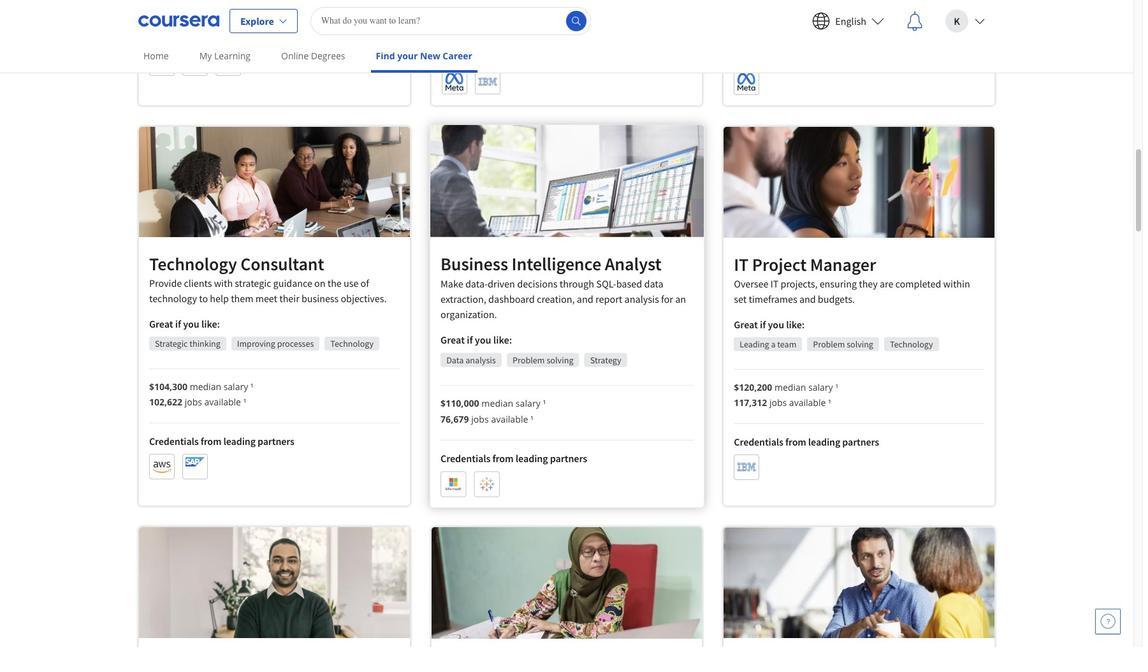 Task type: vqa. For each thing, say whether or not it's contained in the screenshot.
Django for Everybody's "Specialization"
no



Task type: describe. For each thing, give the bounding box(es) containing it.
available for it project manager
[[789, 396, 826, 409]]

if for technology
[[175, 318, 181, 331]]

home
[[143, 50, 169, 62]]

0 horizontal spatial it
[[734, 253, 749, 276]]

jobs inside jobs available ¹ button
[[765, 11, 782, 23]]

leading
[[740, 338, 770, 350]]

completed
[[896, 277, 941, 290]]

credentials right new
[[442, 50, 491, 62]]

help center image
[[1101, 614, 1116, 629]]

$110,000 median salary ¹ 76,679 jobs available ¹
[[440, 397, 546, 425]]

technology consultant provide clients with strategic guidance on the use of technology to help them meet their business objectives.
[[149, 253, 387, 305]]

degrees
[[311, 50, 345, 62]]

manager
[[810, 253, 876, 276]]

k button
[[936, 0, 996, 41]]

partners for business
[[550, 452, 587, 465]]

partners for it
[[843, 435, 880, 448]]

of
[[361, 277, 369, 290]]

they
[[859, 277, 878, 290]]

report
[[595, 292, 622, 305]]

jobs for it project manager
[[770, 396, 787, 409]]

creation,
[[537, 292, 575, 305]]

technology
[[149, 292, 197, 305]]

salary for consultant
[[224, 381, 248, 393]]

my learning link
[[194, 41, 256, 70]]

the
[[328, 277, 342, 290]]

with
[[214, 277, 233, 290]]

$104,300 median salary ¹ 102,622 jobs available ¹
[[149, 381, 254, 408]]

find
[[376, 50, 395, 62]]

timeframes
[[749, 293, 798, 305]]

consultant
[[241, 253, 324, 276]]

budgets.
[[818, 293, 855, 305]]

salary for project
[[809, 381, 833, 393]]

data
[[644, 277, 663, 290]]

like: for consultant
[[201, 318, 220, 331]]

great for technology
[[149, 318, 173, 331]]

bookkeeper image
[[432, 527, 702, 639]]

credentials for business intelligence analyst
[[440, 452, 490, 465]]

problem solving for intelligence
[[513, 354, 573, 366]]

explore
[[240, 14, 274, 27]]

analysis inside business intelligence analyst make data-driven decisions through sql-based data extraction, dashboard creation, and report analysis for an organization.
[[624, 292, 659, 305]]

¹ inside jobs available ¹ button
[[823, 11, 826, 23]]

strategic thinking
[[155, 338, 221, 350]]

you for it
[[768, 318, 784, 331]]

improving processes
[[237, 338, 314, 350]]

great for it
[[734, 318, 758, 331]]

technology for it project manager
[[890, 338, 933, 350]]

meet
[[255, 292, 277, 305]]

to
[[199, 292, 208, 305]]

if for it
[[760, 318, 766, 331]]

your
[[397, 50, 418, 62]]

objectives.
[[341, 292, 387, 305]]

career
[[443, 50, 473, 62]]

1 horizontal spatial it
[[771, 277, 779, 290]]

home link
[[138, 41, 174, 70]]

76,679
[[440, 413, 469, 425]]

make
[[440, 277, 463, 290]]

guidance
[[273, 277, 312, 290]]

data
[[446, 354, 464, 366]]

them
[[231, 292, 253, 305]]

leading for business
[[516, 452, 548, 465]]

find your new career link
[[371, 41, 478, 73]]

median for intelligence
[[481, 397, 513, 409]]

from up my
[[201, 31, 222, 44]]

available for technology consultant
[[204, 396, 241, 408]]

117,312
[[734, 396, 767, 409]]

What do you want to learn? text field
[[310, 7, 591, 35]]

are
[[880, 277, 894, 290]]

provide
[[149, 277, 182, 290]]

102,622
[[149, 396, 182, 408]]

salary for intelligence
[[516, 397, 540, 409]]

my learning
[[199, 50, 251, 62]]

project
[[752, 253, 807, 276]]

team
[[778, 338, 797, 350]]

learning
[[214, 50, 251, 62]]

english button
[[802, 0, 895, 41]]

data analysis
[[446, 354, 496, 366]]

through
[[560, 277, 594, 290]]

thinking
[[190, 338, 221, 350]]

for
[[661, 292, 673, 305]]

solving for analyst
[[547, 354, 573, 366]]

from for business
[[492, 452, 514, 465]]

improving
[[237, 338, 275, 350]]

credentials from leading partners for business
[[440, 452, 587, 465]]

use
[[344, 277, 359, 290]]

set
[[734, 293, 747, 305]]

my
[[199, 50, 212, 62]]

like: for project
[[786, 318, 805, 331]]

find your new career
[[376, 50, 473, 62]]

partners for technology
[[258, 435, 295, 448]]

extraction,
[[440, 292, 486, 305]]



Task type: locate. For each thing, give the bounding box(es) containing it.
projects,
[[781, 277, 818, 290]]

great if you like: up data analysis
[[440, 333, 512, 346]]

great if you like:
[[149, 318, 220, 331], [734, 318, 805, 331], [440, 333, 512, 346]]

credentials from leading partners for it
[[734, 435, 880, 448]]

from down $120,200 median salary ¹ 117,312 jobs available ¹ at the right bottom
[[786, 435, 807, 448]]

1 horizontal spatial like:
[[493, 333, 512, 346]]

¹
[[823, 11, 826, 23], [251, 381, 254, 393], [836, 381, 839, 393], [243, 396, 246, 408], [828, 396, 831, 409], [543, 397, 546, 409], [530, 413, 534, 425]]

credentials down 102,622
[[149, 435, 199, 448]]

like: for intelligence
[[493, 333, 512, 346]]

jobs inside "$104,300 median salary ¹ 102,622 jobs available ¹"
[[185, 396, 202, 408]]

available inside "$104,300 median salary ¹ 102,622 jobs available ¹"
[[204, 396, 241, 408]]

problem right the team
[[813, 338, 845, 350]]

great if you like: for technology
[[149, 318, 220, 331]]

$120,200
[[734, 381, 773, 393]]

credentials
[[149, 31, 199, 44], [442, 50, 491, 62], [149, 435, 199, 448], [734, 435, 784, 448], [440, 452, 490, 465]]

new
[[420, 50, 440, 62]]

coursera image
[[138, 11, 219, 31]]

2 horizontal spatial if
[[760, 318, 766, 331]]

0 horizontal spatial credentials from leading partners button
[[138, 0, 410, 106]]

solving for manager
[[847, 338, 874, 350]]

you for technology
[[183, 318, 199, 331]]

0 horizontal spatial problem
[[513, 354, 545, 366]]

0 vertical spatial analysis
[[624, 292, 659, 305]]

analyst
[[605, 252, 662, 276]]

jobs inside $120,200 median salary ¹ 117,312 jobs available ¹
[[770, 396, 787, 409]]

business intelligence analyst make data-driven decisions through sql-based data extraction, dashboard creation, and report analysis for an organization.
[[440, 252, 686, 321]]

strategy
[[590, 354, 621, 366]]

it project manager oversee it projects, ensuring they are completed within set timeframes and budgets.
[[734, 253, 970, 305]]

solving
[[847, 338, 874, 350], [547, 354, 573, 366]]

credentials from leading partners for technology
[[149, 435, 295, 448]]

business
[[302, 292, 339, 305]]

available for business intelligence analyst
[[491, 413, 528, 425]]

median for project
[[775, 381, 806, 393]]

you for business
[[475, 333, 491, 346]]

available right 76,679
[[491, 413, 528, 425]]

1 credentials from leading partners button from the left
[[138, 0, 410, 106]]

1 horizontal spatial credentials from leading partners button
[[431, 0, 703, 106]]

2 horizontal spatial great if you like:
[[734, 318, 805, 331]]

1 vertical spatial problem solving
[[513, 354, 573, 366]]

median inside $120,200 median salary ¹ 117,312 jobs available ¹
[[775, 381, 806, 393]]

$120,200 median salary ¹ 117,312 jobs available ¹
[[734, 381, 839, 409]]

0 vertical spatial problem
[[813, 338, 845, 350]]

if up leading a team
[[760, 318, 766, 331]]

if up data analysis
[[467, 333, 473, 346]]

credentials for technology consultant
[[149, 435, 199, 448]]

decisions
[[517, 277, 558, 290]]

available right 102,622
[[204, 396, 241, 408]]

problem for project
[[813, 338, 845, 350]]

based
[[616, 277, 642, 290]]

available left english
[[784, 11, 821, 23]]

technology
[[149, 253, 237, 276], [331, 338, 374, 350], [890, 338, 933, 350]]

analysis right data
[[465, 354, 496, 366]]

great for business
[[440, 333, 465, 346]]

like: up the team
[[786, 318, 805, 331]]

2 horizontal spatial like:
[[786, 318, 805, 331]]

great if you like: up leading a team
[[734, 318, 805, 331]]

salary
[[224, 381, 248, 393], [809, 381, 833, 393], [516, 397, 540, 409]]

if for business
[[467, 333, 473, 346]]

technology inside technology consultant provide clients with strategic guidance on the use of technology to help them meet their business objectives.
[[149, 253, 237, 276]]

2 horizontal spatial technology
[[890, 338, 933, 350]]

1 horizontal spatial analysis
[[624, 292, 659, 305]]

1 horizontal spatial and
[[800, 293, 816, 305]]

sql-
[[596, 277, 616, 290]]

from down "$104,300 median salary ¹ 102,622 jobs available ¹"
[[201, 435, 222, 448]]

jobs for technology consultant
[[185, 396, 202, 408]]

salary inside "$104,300 median salary ¹ 102,622 jobs available ¹"
[[224, 381, 248, 393]]

ensuring
[[820, 277, 857, 290]]

2 horizontal spatial you
[[768, 318, 784, 331]]

driven
[[488, 277, 515, 290]]

like: up thinking
[[201, 318, 220, 331]]

a
[[771, 338, 776, 350]]

jobs for business intelligence analyst
[[471, 413, 489, 425]]

problem solving down the creation,
[[513, 354, 573, 366]]

an
[[675, 292, 686, 305]]

0 horizontal spatial great
[[149, 318, 173, 331]]

it
[[734, 253, 749, 276], [771, 277, 779, 290]]

technology up clients
[[149, 253, 237, 276]]

available inside button
[[784, 11, 821, 23]]

and inside it project manager oversee it projects, ensuring they are completed within set timeframes and budgets.
[[800, 293, 816, 305]]

jobs available ¹ button
[[723, 0, 995, 106]]

from right the career
[[493, 50, 514, 62]]

credentials down coursera image
[[149, 31, 199, 44]]

0 horizontal spatial problem solving
[[513, 354, 573, 366]]

1 horizontal spatial solving
[[847, 338, 874, 350]]

None search field
[[310, 7, 591, 35]]

problem solving down budgets.
[[813, 338, 874, 350]]

1 vertical spatial solving
[[547, 354, 573, 366]]

problem right data analysis
[[513, 354, 545, 366]]

0 horizontal spatial technology
[[149, 253, 237, 276]]

median right '$110,000'
[[481, 397, 513, 409]]

2 horizontal spatial great
[[734, 318, 758, 331]]

online
[[281, 50, 309, 62]]

0 horizontal spatial salary
[[224, 381, 248, 393]]

0 horizontal spatial if
[[175, 318, 181, 331]]

2 and from the left
[[800, 293, 816, 305]]

it up timeframes on the right top
[[771, 277, 779, 290]]

$104,300
[[149, 381, 187, 393]]

intelligence
[[512, 252, 601, 276]]

organization.
[[440, 308, 497, 321]]

leading for technology
[[224, 435, 256, 448]]

you up a
[[768, 318, 784, 331]]

clients
[[184, 277, 212, 290]]

data-
[[465, 277, 488, 290]]

median inside "$104,300 median salary ¹ 102,622 jobs available ¹"
[[190, 381, 221, 393]]

you up strategic thinking
[[183, 318, 199, 331]]

available inside $120,200 median salary ¹ 117,312 jobs available ¹
[[789, 396, 826, 409]]

available right 117,312
[[789, 396, 826, 409]]

solving left strategy
[[547, 354, 573, 366]]

available inside $110,000 median salary ¹ 76,679 jobs available ¹
[[491, 413, 528, 425]]

2 horizontal spatial median
[[775, 381, 806, 393]]

if up strategic
[[175, 318, 181, 331]]

credentials down 117,312
[[734, 435, 784, 448]]

credentials from leading partners button
[[138, 0, 410, 106], [431, 0, 703, 106]]

like:
[[201, 318, 220, 331], [786, 318, 805, 331], [493, 333, 512, 346]]

within
[[944, 277, 970, 290]]

great
[[149, 318, 173, 331], [734, 318, 758, 331], [440, 333, 465, 346]]

2 horizontal spatial salary
[[809, 381, 833, 393]]

0 horizontal spatial and
[[577, 292, 593, 305]]

1 vertical spatial it
[[771, 277, 779, 290]]

technology for technology consultant
[[331, 338, 374, 350]]

salary inside $110,000 median salary ¹ 76,679 jobs available ¹
[[516, 397, 540, 409]]

jobs available ¹
[[762, 11, 826, 23]]

k
[[954, 14, 960, 27]]

from for it
[[786, 435, 807, 448]]

analysis down data
[[624, 292, 659, 305]]

1 horizontal spatial problem
[[813, 338, 845, 350]]

problem solving for project
[[813, 338, 874, 350]]

1 horizontal spatial you
[[475, 333, 491, 346]]

processes
[[277, 338, 314, 350]]

available
[[784, 11, 821, 23], [204, 396, 241, 408], [789, 396, 826, 409], [491, 413, 528, 425]]

solving down budgets.
[[847, 338, 874, 350]]

from down $110,000 median salary ¹ 76,679 jobs available ¹
[[492, 452, 514, 465]]

salary inside $120,200 median salary ¹ 117,312 jobs available ¹
[[809, 381, 833, 393]]

great up the leading
[[734, 318, 758, 331]]

problem solving
[[813, 338, 874, 350], [513, 354, 573, 366]]

if
[[175, 318, 181, 331], [760, 318, 766, 331], [467, 333, 473, 346]]

problem for intelligence
[[513, 354, 545, 366]]

english
[[836, 14, 867, 27]]

median right $120,200
[[775, 381, 806, 393]]

1 horizontal spatial great
[[440, 333, 465, 346]]

credentials down 76,679
[[440, 452, 490, 465]]

from for technology
[[201, 435, 222, 448]]

0 horizontal spatial solving
[[547, 354, 573, 366]]

0 horizontal spatial you
[[183, 318, 199, 331]]

0 horizontal spatial analysis
[[465, 354, 496, 366]]

1 horizontal spatial if
[[467, 333, 473, 346]]

and down through
[[577, 292, 593, 305]]

explore button
[[230, 9, 298, 33]]

credentials for it project manager
[[734, 435, 784, 448]]

credentials from leading partners
[[149, 31, 295, 44], [442, 50, 587, 62], [149, 435, 295, 448], [734, 435, 880, 448], [440, 452, 587, 465]]

on
[[314, 277, 326, 290]]

partners
[[258, 31, 295, 44], [550, 50, 587, 62], [258, 435, 295, 448], [843, 435, 880, 448], [550, 452, 587, 465]]

0 vertical spatial it
[[734, 253, 749, 276]]

1 horizontal spatial great if you like:
[[440, 333, 512, 346]]

and down projects,
[[800, 293, 816, 305]]

technology down objectives.
[[331, 338, 374, 350]]

strategic
[[235, 277, 271, 290]]

jobs
[[765, 11, 782, 23], [185, 396, 202, 408], [770, 396, 787, 409], [471, 413, 489, 425]]

1 vertical spatial problem
[[513, 354, 545, 366]]

1 horizontal spatial technology
[[331, 338, 374, 350]]

0 horizontal spatial like:
[[201, 318, 220, 331]]

median right $104,300
[[190, 381, 221, 393]]

oversee
[[734, 277, 769, 290]]

like: up data analysis
[[493, 333, 512, 346]]

great up data
[[440, 333, 465, 346]]

online degrees link
[[276, 41, 350, 70]]

jobs inside $110,000 median salary ¹ 76,679 jobs available ¹
[[471, 413, 489, 425]]

1 and from the left
[[577, 292, 593, 305]]

1 horizontal spatial median
[[481, 397, 513, 409]]

and
[[577, 292, 593, 305], [800, 293, 816, 305]]

$110,000
[[440, 397, 479, 409]]

help
[[210, 292, 229, 305]]

median for consultant
[[190, 381, 221, 393]]

great up strategic
[[149, 318, 173, 331]]

1 horizontal spatial problem solving
[[813, 338, 874, 350]]

0 horizontal spatial great if you like:
[[149, 318, 220, 331]]

technology down completed
[[890, 338, 933, 350]]

median
[[190, 381, 221, 393], [775, 381, 806, 393], [481, 397, 513, 409]]

great if you like: up strategic thinking
[[149, 318, 220, 331]]

you up data analysis
[[475, 333, 491, 346]]

their
[[279, 292, 300, 305]]

and inside business intelligence analyst make data-driven decisions through sql-based data extraction, dashboard creation, and report analysis for an organization.
[[577, 292, 593, 305]]

great if you like: for it
[[734, 318, 805, 331]]

leading a team
[[740, 338, 797, 350]]

0 horizontal spatial median
[[190, 381, 221, 393]]

it up oversee at the top right
[[734, 253, 749, 276]]

2 credentials from leading partners button from the left
[[431, 0, 703, 106]]

business
[[440, 252, 508, 276]]

0 vertical spatial problem solving
[[813, 338, 874, 350]]

dashboard
[[488, 292, 535, 305]]

0 vertical spatial solving
[[847, 338, 874, 350]]

1 horizontal spatial salary
[[516, 397, 540, 409]]

analysis
[[624, 292, 659, 305], [465, 354, 496, 366]]

leading for it
[[809, 435, 841, 448]]

online degrees
[[281, 50, 345, 62]]

median inside $110,000 median salary ¹ 76,679 jobs available ¹
[[481, 397, 513, 409]]

1 vertical spatial analysis
[[465, 354, 496, 366]]

great if you like: for business
[[440, 333, 512, 346]]

strategic
[[155, 338, 188, 350]]



